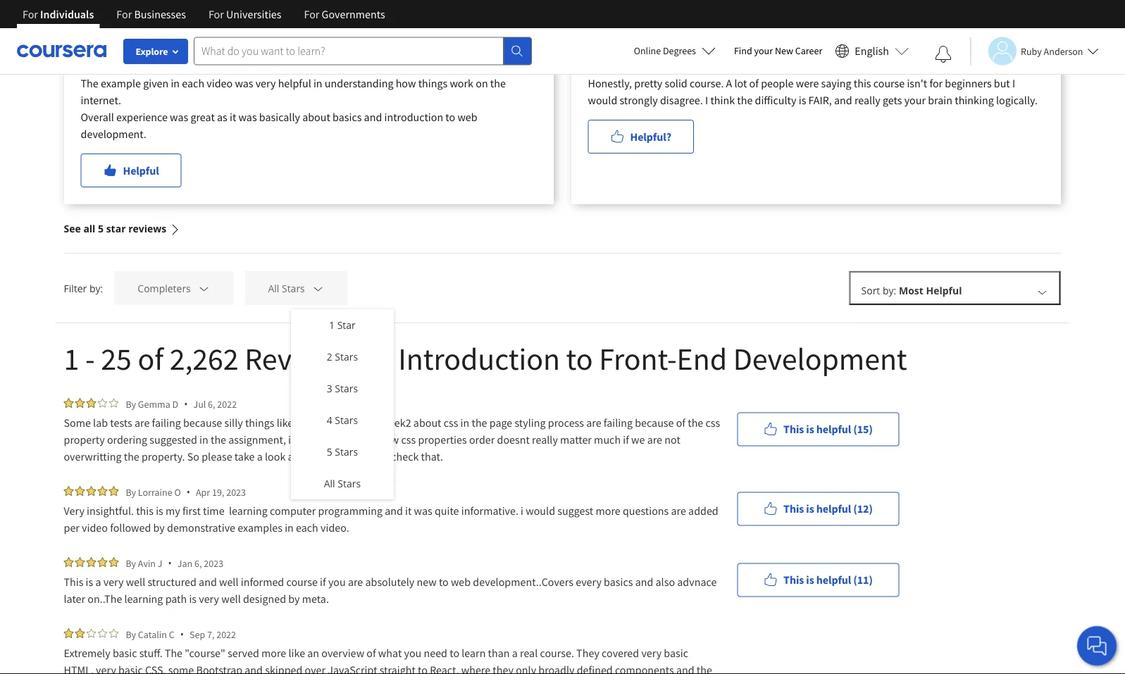 Task type: locate. For each thing, give the bounding box(es) containing it.
1 vertical spatial this
[[136, 504, 154, 518]]

by left meta.
[[288, 592, 300, 606]]

course up meta.
[[286, 575, 318, 589]]

stars for 2 stars menu item
[[335, 350, 358, 364]]

like inside extremely basic stuff. the "course" served more like an overview of what you need to learn than a real course. they covered very basic html, very basic css, some bootstrap and skipped over javascript straight to react, where they only broadly defined components and th
[[289, 646, 305, 660]]

this is helpful (12) button
[[737, 492, 899, 526]]

for inside honestly, pretty solid course. a lot of people were saying this course isn't for beginners but i would strongly disagree. i think the difficulty is fair, and really gets your brain thinking logically.
[[930, 76, 943, 90]]

1 horizontal spatial i
[[1012, 76, 1015, 90]]

silly
[[224, 416, 243, 430]]

0 horizontal spatial a
[[95, 575, 101, 589]]

universities
[[226, 7, 281, 21]]

they
[[576, 646, 599, 660]]

-
[[85, 339, 95, 378]]

this inside this is a very well structured and well informed course if you are absolutely new to web development..covers every basics and also advnace later on..the learning path is very well designed by meta.
[[64, 575, 83, 589]]

this is helpful (12)
[[784, 502, 873, 516]]

for individuals
[[23, 7, 94, 21]]

chevron down image right completers
[[198, 282, 210, 295]]

1 vertical spatial all stars
[[324, 477, 361, 490]]

this right saying
[[854, 76, 871, 90]]

things up assignment,
[[245, 416, 274, 430]]

helpful up basically
[[278, 76, 311, 90]]

it inside the example given in each video was very helpful in understanding how things work on the internet. overall experience was great as it was basically about basics and introduction to web development.
[[230, 110, 236, 124]]

brain
[[928, 93, 953, 107]]

0 vertical spatial video
[[207, 76, 233, 90]]

i
[[521, 504, 524, 518]]

where
[[461, 663, 490, 674]]

0 horizontal spatial for
[[356, 339, 392, 378]]

it right as
[[230, 110, 236, 124]]

star image
[[98, 398, 107, 408], [109, 398, 119, 408], [98, 628, 107, 638], [109, 628, 119, 638]]

learning up examples
[[229, 504, 268, 518]]

0 horizontal spatial because
[[183, 416, 222, 430]]

1 vertical spatial if
[[320, 575, 326, 589]]

this left (11)
[[784, 573, 804, 587]]

helpful
[[278, 76, 311, 90], [816, 422, 851, 436], [816, 502, 851, 516], [816, 573, 851, 587]]

solid
[[665, 76, 687, 90]]

development..covers
[[473, 575, 573, 589]]

your
[[754, 44, 773, 57], [904, 93, 926, 107], [299, 449, 321, 464]]

by inside by gemma d • jul 6, 2022
[[126, 398, 136, 410]]

internet.
[[81, 93, 121, 107]]

for for individuals
[[23, 7, 38, 21]]

in inside "very insightful. this is my first time  learning computer programming and it was quite informative. i would suggest more questions are added per video followed by demonstrative examples in each video."
[[285, 521, 294, 535]]

helpful left (11)
[[816, 573, 851, 587]]

2023 for learning
[[226, 486, 246, 498]]

stars for 3 stars menu item
[[335, 382, 358, 395]]

0 vertical spatial 5
[[98, 222, 104, 235]]

1 horizontal spatial sep
[[588, 41, 604, 54]]

career
[[795, 44, 822, 57]]

about up 'properties'
[[413, 416, 441, 430]]

0 horizontal spatial 6,
[[194, 557, 202, 570]]

you inside extremely basic stuff. the "course" served more like an overview of what you need to learn than a real course. they covered very basic html, very basic css, some bootstrap and skipped over javascript straight to react, where they only broadly defined components and th
[[404, 646, 422, 660]]

are left added
[[671, 504, 686, 518]]

0 horizontal spatial css
[[401, 433, 416, 447]]

3 stars menu item
[[291, 373, 394, 404]]

were
[[796, 76, 819, 90]]

0 horizontal spatial sep
[[189, 628, 205, 641]]

by inside by catalin c • sep 7, 2022
[[126, 628, 136, 641]]

strongly
[[620, 93, 658, 107]]

0 horizontal spatial this
[[136, 504, 154, 518]]

absolutely
[[365, 575, 414, 589]]

0 vertical spatial 6,
[[208, 398, 215, 410]]

1 horizontal spatial we
[[631, 433, 645, 447]]

0 horizontal spatial more
[[261, 646, 286, 660]]

really down styling
[[532, 433, 558, 447]]

by left catalin
[[126, 628, 136, 641]]

• right j
[[168, 557, 172, 570]]

1 horizontal spatial by
[[288, 592, 300, 606]]

we
[[357, 433, 371, 447], [631, 433, 645, 447]]

really left gets
[[855, 93, 880, 107]]

1 vertical spatial i
[[705, 93, 708, 107]]

this inside honestly, pretty solid course. a lot of people were saying this course isn't for beginners but i would strongly disagree. i think the difficulty is fair, and really gets your brain thinking logically.
[[854, 76, 871, 90]]

in
[[171, 76, 180, 90], [313, 76, 322, 90], [460, 416, 469, 430], [199, 433, 208, 447], [288, 433, 297, 447], [285, 521, 294, 535]]

filter by:
[[64, 281, 103, 295]]

the right from
[[363, 416, 379, 430]]

helpful left (15)
[[816, 422, 851, 436]]

0 vertical spatial like
[[277, 416, 293, 430]]

examples
[[238, 521, 282, 535]]

if inside some lab tests are failing because silly things like the ones from the week2 about css in the page styling process are failing because of the css property ordering suggested in the assignment, in the practice we know css properties order doesnt really matter much if we are not overwritting the property. so please take a look at your test cases and check that.
[[623, 433, 629, 447]]

see all 5 star reviews
[[64, 222, 166, 235]]

0 vertical spatial this
[[854, 76, 871, 90]]

the right on
[[490, 76, 506, 90]]

very up components
[[641, 646, 662, 660]]

honestly, pretty solid course. a lot of people were saying this course isn't for beginners but i would strongly disagree. i think the difficulty is fair, and really gets your brain thinking logically.
[[588, 76, 1038, 107]]

course. inside honestly, pretty solid course. a lot of people were saying this course isn't for beginners but i would strongly disagree. i think the difficulty is fair, and really gets your brain thinking logically.
[[690, 76, 724, 90]]

1 horizontal spatial more
[[596, 504, 620, 518]]

1 horizontal spatial the
[[165, 646, 182, 660]]

1 horizontal spatial really
[[855, 93, 880, 107]]

week2
[[381, 416, 411, 430]]

more
[[596, 504, 620, 518], [261, 646, 286, 660]]

very inside the example given in each video was very helpful in understanding how things work on the internet. overall experience was great as it was basically about basics and introduction to web development.
[[256, 76, 276, 90]]

this left (15)
[[784, 422, 804, 436]]

1 chevron down image from the left
[[198, 282, 210, 295]]

much
[[594, 433, 621, 447]]

2 for from the left
[[116, 7, 132, 21]]

some
[[64, 416, 91, 430]]

is left (15)
[[806, 422, 814, 436]]

by for this
[[126, 486, 136, 498]]

see
[[64, 222, 81, 235]]

a up on..the
[[95, 575, 101, 589]]

2 horizontal spatial your
[[904, 93, 926, 107]]

disagree.
[[660, 93, 703, 107]]

1 vertical spatial it
[[405, 504, 412, 518]]

because
[[183, 416, 222, 430], [635, 416, 674, 430]]

0 vertical spatial learning
[[229, 504, 268, 518]]

meta.
[[302, 592, 329, 606]]

is left my
[[156, 504, 163, 518]]

course up gets
[[873, 76, 905, 90]]

in up please
[[199, 433, 208, 447]]

all stars menu item
[[291, 468, 394, 500]]

0 vertical spatial you
[[328, 575, 346, 589]]

some lab tests are failing because silly things like the ones from the week2 about css in the page styling process are failing because of the css property ordering suggested in the assignment, in the practice we know css properties order doesnt really matter much if we are not overwritting the property. so please take a look at your test cases and check that.
[[64, 416, 722, 464]]

1 inside 1 star menu item
[[329, 318, 335, 332]]

0 vertical spatial all
[[268, 282, 279, 295]]

2022 right 20,
[[620, 41, 639, 54]]

this up later
[[64, 575, 83, 589]]

it left the quite
[[405, 504, 412, 518]]

each down computer
[[296, 521, 318, 535]]

would inside honestly, pretty solid course. a lot of people were saying this course isn't for beginners but i would strongly disagree. i think the difficulty is fair, and really gets your brain thinking logically.
[[588, 93, 617, 107]]

1 horizontal spatial all stars
[[324, 477, 361, 490]]

the up some
[[165, 646, 182, 660]]

1 vertical spatial each
[[296, 521, 318, 535]]

1 by from the top
[[126, 398, 136, 410]]

of left what
[[367, 646, 376, 660]]

1 vertical spatial 5
[[327, 445, 332, 459]]

to inside the example given in each video was very helpful in understanding how things work on the internet. overall experience was great as it was basically about basics and introduction to web development.
[[446, 110, 455, 124]]

ruby anderson button
[[970, 37, 1099, 65]]

for up the 3 stars
[[356, 339, 392, 378]]

0 horizontal spatial we
[[357, 433, 371, 447]]

web inside the example given in each video was very helpful in understanding how things work on the internet. overall experience was great as it was basically about basics and introduction to web development.
[[458, 110, 477, 124]]

4 stars
[[327, 414, 358, 427]]

video inside the example given in each video was very helpful in understanding how things work on the internet. overall experience was great as it was basically about basics and introduction to web development.
[[207, 76, 233, 90]]

1 horizontal spatial all
[[324, 477, 335, 490]]

you up the straight
[[404, 646, 422, 660]]

all stars up programming
[[324, 477, 361, 490]]

1 vertical spatial things
[[245, 416, 274, 430]]

1 vertical spatial 2023
[[204, 557, 223, 570]]

the
[[81, 76, 98, 90], [165, 646, 182, 660]]

governments
[[322, 7, 385, 21]]

1 vertical spatial course
[[286, 575, 318, 589]]

this is helpful (15)
[[784, 422, 873, 436]]

is
[[799, 93, 806, 107], [806, 422, 814, 436], [806, 502, 814, 516], [156, 504, 163, 518], [806, 573, 814, 587], [86, 575, 93, 589], [189, 592, 197, 606]]

is left (12)
[[806, 502, 814, 516]]

0 vertical spatial it
[[230, 110, 236, 124]]

basics right every
[[604, 575, 633, 589]]

2023 right jan
[[204, 557, 223, 570]]

than
[[488, 646, 510, 660]]

basics down understanding
[[333, 110, 362, 124]]

0 horizontal spatial each
[[182, 76, 204, 90]]

0 horizontal spatial all
[[268, 282, 279, 295]]

0 vertical spatial a
[[257, 449, 263, 464]]

3 for from the left
[[208, 7, 224, 21]]

1 vertical spatial basics
[[604, 575, 633, 589]]

this is helpful (15) button
[[737, 412, 899, 446]]

it inside "very insightful. this is my first time  learning computer programming and it was quite informative. i would suggest more questions are added per video followed by demonstrative examples in each video."
[[405, 504, 412, 518]]

learning left path
[[124, 592, 163, 606]]

catalin
[[138, 628, 167, 641]]

helpful for this is a very well structured and well informed course if you are absolutely new to web development..covers every basics and also advnace later on..the learning path is very well designed by meta.
[[816, 573, 851, 587]]

1 horizontal spatial each
[[296, 521, 318, 535]]

your inside some lab tests are failing because silly things like the ones from the week2 about css in the page styling process are failing because of the css property ordering suggested in the assignment, in the practice we know css properties order doesnt really matter much if we are not overwritting the property. so please take a look at your test cases and check that.
[[299, 449, 321, 464]]

0 vertical spatial things
[[418, 76, 448, 90]]

1 vertical spatial you
[[404, 646, 422, 660]]

2023 inside by lorraine o • apr 19, 2023
[[226, 486, 246, 498]]

1 horizontal spatial it
[[405, 504, 412, 518]]

0 vertical spatial for
[[930, 76, 943, 90]]

2 by from the top
[[126, 486, 136, 498]]

0 horizontal spatial course.
[[540, 646, 574, 660]]

1 horizontal spatial things
[[418, 76, 448, 90]]

this for this is helpful (15)
[[784, 422, 804, 436]]

0 horizontal spatial all stars
[[268, 282, 305, 295]]

1 vertical spatial 6,
[[194, 557, 202, 570]]

filled star image
[[81, 58, 91, 68], [103, 58, 113, 68], [86, 398, 96, 408], [64, 486, 74, 496], [75, 486, 85, 496], [86, 486, 96, 496], [98, 486, 107, 496], [109, 486, 119, 496], [64, 557, 74, 567], [109, 557, 119, 567], [64, 628, 74, 638], [75, 628, 85, 638]]

sep
[[588, 41, 604, 54], [189, 628, 205, 641]]

1 horizontal spatial course.
[[690, 76, 724, 90]]

1 vertical spatial sep
[[189, 628, 205, 641]]

0 vertical spatial all stars
[[268, 282, 305, 295]]

to right new
[[439, 575, 449, 589]]

to inside this is a very well structured and well informed course if you are absolutely new to web development..covers every basics and also advnace later on..the learning path is very well designed by meta.
[[439, 575, 449, 589]]

programming
[[318, 504, 383, 518]]

by inside "very insightful. this is my first time  learning computer programming and it was quite informative. i would suggest more questions are added per video followed by demonstrative examples in each video."
[[153, 521, 165, 535]]

all inside dropdown button
[[268, 282, 279, 295]]

1 horizontal spatial 6,
[[208, 398, 215, 410]]

and down understanding
[[364, 110, 382, 124]]

also
[[656, 575, 675, 589]]

things inside some lab tests are failing because silly things like the ones from the week2 about css in the page styling process are failing because of the css property ordering suggested in the assignment, in the practice we know css properties order doesnt really matter much if we are not overwritting the property. so please take a look at your test cases and check that.
[[245, 416, 274, 430]]

0 horizontal spatial 5
[[98, 222, 104, 235]]

1 because from the left
[[183, 416, 222, 430]]

1 vertical spatial really
[[532, 433, 558, 447]]

learning inside "very insightful. this is my first time  learning computer programming and it was quite informative. i would suggest more questions are added per video followed by demonstrative examples in each video."
[[229, 504, 268, 518]]

1 vertical spatial the
[[165, 646, 182, 660]]

1 vertical spatial 1
[[64, 339, 79, 378]]

0 vertical spatial course
[[873, 76, 905, 90]]

2023 right 19,
[[226, 486, 246, 498]]

chevron down image inside all stars dropdown button
[[312, 282, 324, 295]]

2022 up silly
[[217, 398, 237, 410]]

and inside honestly, pretty solid course. a lot of people were saying this course isn't for beginners but i would strongly disagree. i think the difficulty is fair, and really gets your brain thinking logically.
[[834, 93, 852, 107]]

filled star image
[[92, 58, 102, 68], [114, 58, 124, 68], [126, 58, 136, 68], [64, 398, 74, 408], [75, 398, 85, 408], [75, 557, 85, 567], [86, 557, 96, 567], [98, 557, 107, 567]]

0 horizontal spatial would
[[526, 504, 555, 518]]

you up meta.
[[328, 575, 346, 589]]

per
[[64, 521, 80, 535]]

failing up suggested
[[152, 416, 181, 430]]

• for failing
[[184, 397, 188, 411]]

your right the find at right top
[[754, 44, 773, 57]]

helpful left (12)
[[816, 502, 851, 516]]

course inside this is a very well structured and well informed course if you are absolutely new to web development..covers every basics and also advnace later on..the learning path is very well designed by meta.
[[286, 575, 318, 589]]

of right lot
[[749, 76, 759, 90]]

1 horizontal spatial learning
[[229, 504, 268, 518]]

by inside by lorraine o • apr 19, 2023
[[126, 486, 136, 498]]

3 stars
[[327, 382, 358, 395]]

look
[[265, 449, 286, 464]]

this down lorraine
[[136, 504, 154, 518]]

all stars inside menu item
[[324, 477, 361, 490]]

and left also
[[635, 575, 653, 589]]

chevron down image up 1 star menu item
[[312, 282, 324, 295]]

a
[[257, 449, 263, 464], [95, 575, 101, 589], [512, 646, 518, 660]]

css up 'properties'
[[444, 416, 458, 430]]

is right path
[[189, 592, 197, 606]]

1 for 1 - 25 of 2,262 reviews for introduction to front-end development
[[64, 339, 79, 378]]

2 stars menu item
[[291, 341, 394, 373]]

all
[[83, 222, 95, 235]]

about inside the example given in each video was very helpful in understanding how things work on the internet. overall experience was great as it was basically about basics and introduction to web development.
[[302, 110, 330, 124]]

and right programming
[[385, 504, 403, 518]]

i left think
[[705, 93, 708, 107]]

your right at
[[299, 449, 321, 464]]

by left 'avin'
[[126, 557, 136, 570]]

this
[[784, 422, 804, 436], [784, 502, 804, 516], [784, 573, 804, 587], [64, 575, 83, 589]]

1 left -
[[64, 339, 79, 378]]

None search field
[[194, 37, 532, 65]]

fair,
[[808, 93, 832, 107]]

stuff.
[[139, 646, 162, 660]]

chevron down image inside completers button
[[198, 282, 210, 295]]

7,
[[207, 628, 214, 641]]

for for universities
[[208, 7, 224, 21]]

on..the
[[88, 592, 122, 606]]

4 for from the left
[[304, 7, 319, 21]]

this is helpful (11)
[[784, 573, 873, 587]]

matter
[[560, 433, 592, 447]]

each inside "very insightful. this is my first time  learning computer programming and it was quite informative. i would suggest more questions are added per video followed by demonstrative examples in each video."
[[296, 521, 318, 535]]

4 by from the top
[[126, 628, 136, 641]]

2022 inside by catalin c • sep 7, 2022
[[216, 628, 236, 641]]

for left governments
[[304, 7, 319, 21]]

basics inside this is a very well structured and well informed course if you are absolutely new to web development..covers every basics and also advnace later on..the learning path is very well designed by meta.
[[604, 575, 633, 589]]

sep left 7,
[[189, 628, 205, 641]]

well left informed
[[219, 575, 239, 589]]

front-
[[599, 339, 677, 378]]

1 horizontal spatial if
[[623, 433, 629, 447]]

lot
[[734, 76, 747, 90]]

basic left stuff.
[[113, 646, 137, 660]]

basics
[[333, 110, 362, 124], [604, 575, 633, 589]]

2022 right 7,
[[216, 628, 236, 641]]

1 vertical spatial all
[[324, 477, 335, 490]]

a left real
[[512, 646, 518, 660]]

6, inside by avin j • jan 6, 2023
[[194, 557, 202, 570]]

really inside some lab tests are failing because silly things like the ones from the week2 about css in the page styling process are failing because of the css property ordering suggested in the assignment, in the practice we know css properties order doesnt really matter much if we are not overwritting the property. so please take a look at your test cases and check that.
[[532, 433, 558, 447]]

0 horizontal spatial 2023
[[204, 557, 223, 570]]

to down the work
[[446, 110, 455, 124]]

really inside honestly, pretty solid course. a lot of people were saying this course isn't for beginners but i would strongly disagree. i think the difficulty is fair, and really gets your brain thinking logically.
[[855, 93, 880, 107]]

1 horizontal spatial course
[[873, 76, 905, 90]]

coursera image
[[17, 40, 106, 62]]

to
[[446, 110, 455, 124], [566, 339, 593, 378], [439, 575, 449, 589], [450, 646, 459, 660], [418, 663, 428, 674]]

6, for because
[[208, 398, 215, 410]]

2023 for well
[[204, 557, 223, 570]]

1 horizontal spatial a
[[257, 449, 263, 464]]

0 horizontal spatial if
[[320, 575, 326, 589]]

a inside extremely basic stuff. the "course" served more like an overview of what you need to learn than a real course. they covered very basic html, very basic css, some bootstrap and skipped over javascript straight to react, where they only broadly defined components and th
[[512, 646, 518, 660]]

1 vertical spatial about
[[413, 416, 441, 430]]

2 horizontal spatial css
[[706, 416, 720, 430]]

1 horizontal spatial video
[[207, 76, 233, 90]]

2 horizontal spatial a
[[512, 646, 518, 660]]

2023 inside by avin j • jan 6, 2023
[[204, 557, 223, 570]]

0 vertical spatial would
[[588, 93, 617, 107]]

0 vertical spatial web
[[458, 110, 477, 124]]

of inside honestly, pretty solid course. a lot of people were saying this course isn't for beginners but i would strongly disagree. i think the difficulty is fair, and really gets your brain thinking logically.
[[749, 76, 759, 90]]

would right 'i'
[[526, 504, 555, 518]]

1 horizontal spatial you
[[404, 646, 422, 660]]

0 horizontal spatial basics
[[333, 110, 362, 124]]

show notifications image
[[935, 46, 952, 63]]

helpful for very insightful. this is my first time  learning computer programming and it was quite informative. i would suggest more questions are added per video followed by demonstrative examples in each video.
[[816, 502, 851, 516]]

in right 'given'
[[171, 76, 180, 90]]

0 horizontal spatial video
[[82, 521, 108, 535]]

are right tests
[[135, 416, 150, 430]]

0 horizontal spatial by
[[153, 521, 165, 535]]

need
[[424, 646, 447, 660]]

this for this is helpful (11)
[[784, 573, 804, 587]]

1 for from the left
[[23, 7, 38, 21]]

think
[[710, 93, 735, 107]]

0 horizontal spatial it
[[230, 110, 236, 124]]

each up the great
[[182, 76, 204, 90]]

but
[[994, 76, 1010, 90]]

1 horizontal spatial this
[[854, 76, 871, 90]]

1 vertical spatial more
[[261, 646, 286, 660]]

course. inside extremely basic stuff. the "course" served more like an overview of what you need to learn than a real course. they covered very basic html, very basic css, some bootstrap and skipped over javascript straight to react, where they only broadly defined components and th
[[540, 646, 574, 660]]

for left universities
[[208, 7, 224, 21]]

1 horizontal spatial 5
[[327, 445, 332, 459]]

the down lot
[[737, 93, 753, 107]]

structured
[[148, 575, 197, 589]]

for left individuals
[[23, 7, 38, 21]]

0 horizontal spatial 1
[[64, 339, 79, 378]]

0 horizontal spatial chevron down image
[[198, 282, 210, 295]]

chat with us image
[[1086, 635, 1108, 657]]

english button
[[829, 28, 914, 74]]

0 horizontal spatial failing
[[152, 416, 181, 430]]

and down saying
[[834, 93, 852, 107]]

0 horizontal spatial i
[[705, 93, 708, 107]]

0 horizontal spatial really
[[532, 433, 558, 447]]

the up the order
[[472, 416, 487, 430]]

all inside menu item
[[324, 477, 335, 490]]

questions
[[623, 504, 669, 518]]

1 horizontal spatial basics
[[604, 575, 633, 589]]

6, inside by gemma d • jul 6, 2022
[[208, 398, 215, 410]]

defined
[[577, 663, 613, 674]]

failing up much
[[604, 416, 633, 430]]

helpful?
[[630, 130, 671, 144]]

by for stuff.
[[126, 628, 136, 641]]

more right suggest
[[596, 504, 620, 518]]

2 chevron down image from the left
[[312, 282, 324, 295]]

more up skipped
[[261, 646, 286, 660]]

find
[[734, 44, 752, 57]]

0 vertical spatial by
[[153, 521, 165, 535]]

for for governments
[[304, 7, 319, 21]]

0 vertical spatial more
[[596, 504, 620, 518]]

2 vertical spatial a
[[512, 646, 518, 660]]

to left front-
[[566, 339, 593, 378]]

sg sep 20, 2022
[[588, 27, 639, 54]]

video.
[[321, 521, 349, 535]]

by inside by avin j • jan 6, 2023
[[126, 557, 136, 570]]

online degrees
[[634, 44, 696, 57]]

chevron down image
[[198, 282, 210, 295], [312, 282, 324, 295]]

are inside this is a very well structured and well informed course if you are absolutely new to web development..covers every basics and also advnace later on..the learning path is very well designed by meta.
[[348, 575, 363, 589]]

1 horizontal spatial failing
[[604, 416, 633, 430]]

1 horizontal spatial css
[[444, 416, 458, 430]]

because down jul
[[183, 416, 222, 430]]

informed
[[241, 575, 284, 589]]

in left understanding
[[313, 76, 322, 90]]

web right new
[[451, 575, 471, 589]]

1 horizontal spatial 2023
[[226, 486, 246, 498]]

1 vertical spatial course.
[[540, 646, 574, 660]]

5 inside button
[[98, 222, 104, 235]]

•
[[184, 397, 188, 411], [186, 485, 190, 499], [168, 557, 172, 570], [180, 628, 184, 641]]

web down the work
[[458, 110, 477, 124]]

javascript
[[328, 663, 377, 674]]

are left absolutely
[[348, 575, 363, 589]]

i right but at top
[[1012, 76, 1015, 90]]

0 vertical spatial sep
[[588, 41, 604, 54]]

by left lorraine
[[126, 486, 136, 498]]

3 by from the top
[[126, 557, 136, 570]]

1 horizontal spatial about
[[413, 416, 441, 430]]

skipped
[[265, 663, 302, 674]]

course.
[[690, 76, 724, 90], [540, 646, 574, 660]]

menu
[[291, 309, 394, 500]]

1 horizontal spatial would
[[588, 93, 617, 107]]

0 vertical spatial your
[[754, 44, 773, 57]]

is down were
[[799, 93, 806, 107]]

things right how
[[418, 76, 448, 90]]

of inside extremely basic stuff. the "course" served more like an overview of what you need to learn than a real course. they covered very basic html, very basic css, some bootstrap and skipped over javascript straight to react, where they only broadly defined components and th
[[367, 646, 376, 660]]

is left (11)
[[806, 573, 814, 587]]

stars for 5 stars menu item at the left of the page
[[335, 445, 358, 459]]

some
[[168, 663, 194, 674]]

page
[[489, 416, 512, 430]]

individuals
[[40, 7, 94, 21]]

very up basically
[[256, 76, 276, 90]]

1 for 1 star
[[329, 318, 335, 332]]



Task type: describe. For each thing, give the bounding box(es) containing it.
and inside "very insightful. this is my first time  learning computer programming and it was quite informative. i would suggest more questions are added per video followed by demonstrative examples in each video."
[[385, 504, 403, 518]]

each inside the example given in each video was very helpful in understanding how things work on the internet. overall experience was great as it was basically about basics and introduction to web development.
[[182, 76, 204, 90]]

people
[[761, 76, 794, 90]]

the up please
[[211, 433, 226, 447]]

1,
[[99, 41, 106, 54]]

sn nov 1, 2022
[[81, 27, 128, 54]]

doesnt
[[497, 433, 530, 447]]

1 failing from the left
[[152, 416, 181, 430]]

more inside extremely basic stuff. the "course" served more like an overview of what you need to learn than a real course. they covered very basic html, very basic css, some bootstrap and skipped over javascript straight to react, where they only broadly defined components and th
[[261, 646, 286, 660]]

and inside some lab tests are failing because silly things like the ones from the week2 about css in the page styling process are failing because of the css property ordering suggested in the assignment, in the practice we know css properties order doesnt really matter much if we are not overwritting the property. so please take a look at your test cases and check that.
[[371, 449, 389, 464]]

(12)
[[853, 502, 873, 516]]

understanding
[[325, 76, 393, 90]]

lab
[[93, 416, 108, 430]]

was right as
[[239, 110, 257, 124]]

react,
[[430, 663, 459, 674]]

this for this is a very well structured and well informed course if you are absolutely new to web development..covers every basics and also advnace later on..the learning path is very well designed by meta.
[[64, 575, 83, 589]]

2 we from the left
[[631, 433, 645, 447]]

basically
[[259, 110, 300, 124]]

5 stars menu item
[[291, 436, 394, 468]]

by:
[[89, 281, 103, 295]]

by inside this is a very well structured and well informed course if you are absolutely new to web development..covers every basics and also advnace later on..the learning path is very well designed by meta.
[[288, 592, 300, 606]]

1 vertical spatial for
[[356, 339, 392, 378]]

this for this is helpful (12)
[[784, 502, 804, 516]]

about inside some lab tests are failing because silly things like the ones from the week2 about css in the page styling process are failing because of the css property ordering suggested in the assignment, in the practice we know css properties order doesnt really matter much if we are not overwritting the property. so please take a look at your test cases and check that.
[[413, 416, 441, 430]]

basics inside the example given in each video was very helpful in understanding how things work on the internet. overall experience was great as it was basically about basics and introduction to web development.
[[333, 110, 362, 124]]

stars for 4 stars menu item
[[335, 414, 358, 427]]

honestly,
[[588, 76, 632, 90]]

very right path
[[199, 592, 219, 606]]

is inside "very insightful. this is my first time  learning computer programming and it was quite informative. i would suggest more questions are added per video followed by demonstrative examples in each video."
[[156, 504, 163, 518]]

broadly
[[538, 663, 575, 674]]

all stars inside dropdown button
[[268, 282, 305, 295]]

test
[[323, 449, 341, 464]]

• for "course"
[[180, 628, 184, 641]]

learning inside this is a very well structured and well informed course if you are absolutely new to web development..covers every basics and also advnace later on..the learning path is very well designed by meta.
[[124, 592, 163, 606]]

2 because from the left
[[635, 416, 674, 430]]

more inside "very insightful. this is my first time  learning computer programming and it was quite informative. i would suggest more questions are added per video followed by demonstrative examples in each video."
[[596, 504, 620, 518]]

course inside honestly, pretty solid course. a lot of people were saying this course isn't for beginners but i would strongly disagree. i think the difficulty is fair, and really gets your brain thinking logically.
[[873, 76, 905, 90]]

was down for universities
[[235, 76, 253, 90]]

basic left css,
[[118, 663, 143, 674]]

5 inside menu item
[[327, 445, 332, 459]]

3
[[327, 382, 332, 395]]

helpful for some lab tests are failing because silly things like the ones from the week2 about css in the page styling process are failing because of the css property ordering suggested in the assignment, in the practice we know css properties order doesnt really matter much if we are not overwritting the property. so please take a look at your test cases and check that.
[[816, 422, 851, 436]]

suggested
[[150, 433, 197, 447]]

4 stars menu item
[[291, 404, 394, 436]]

(11)
[[853, 573, 873, 587]]

very
[[64, 504, 84, 518]]

was left the great
[[170, 110, 188, 124]]

of inside some lab tests are failing because silly things like the ones from the week2 about css in the page styling process are failing because of the css property ordering suggested in the assignment, in the practice we know css properties order doesnt really matter much if we are not overwritting the property. so please take a look at your test cases and check that.
[[676, 416, 686, 430]]

for for businesses
[[116, 7, 132, 21]]

0 vertical spatial i
[[1012, 76, 1015, 90]]

• for my
[[186, 485, 190, 499]]

you inside this is a very well structured and well informed course if you are absolutely new to web development..covers every basics and also advnace later on..the learning path is very well designed by meta.
[[328, 575, 346, 589]]

2 failing from the left
[[604, 416, 633, 430]]

1 we from the left
[[357, 433, 371, 447]]

1 horizontal spatial your
[[754, 44, 773, 57]]

sg
[[588, 27, 599, 39]]

example
[[101, 76, 141, 90]]

path
[[165, 592, 187, 606]]

your inside honestly, pretty solid course. a lot of people were saying this course isn't for beginners but i would strongly disagree. i think the difficulty is fair, and really gets your brain thinking logically.
[[904, 93, 926, 107]]

over
[[305, 663, 326, 674]]

stars inside dropdown button
[[282, 282, 305, 295]]

avin
[[138, 557, 156, 570]]

overall
[[81, 110, 114, 124]]

real
[[520, 646, 538, 660]]

nov
[[81, 41, 97, 54]]

the inside extremely basic stuff. the "course" served more like an overview of what you need to learn than a real course. they covered very basic html, very basic css, some bootstrap and skipped over javascript straight to react, where they only broadly defined components and th
[[165, 646, 182, 660]]

explore button
[[123, 39, 188, 64]]

5 stars
[[327, 445, 358, 459]]

in up at
[[288, 433, 297, 447]]

2022 inside by gemma d • jul 6, 2022
[[217, 398, 237, 410]]

what
[[378, 646, 402, 660]]

• for well
[[168, 557, 172, 570]]

property
[[64, 433, 105, 447]]

ones
[[313, 416, 336, 430]]

reviews
[[245, 339, 350, 378]]

menu containing 1 star
[[291, 309, 394, 500]]

the inside the example given in each video was very helpful in understanding how things work on the internet. overall experience was great as it was basically about basics and introduction to web development.
[[81, 76, 98, 90]]

beginners
[[945, 76, 992, 90]]

like inside some lab tests are failing because silly things like the ones from the week2 about css in the page styling process are failing because of the css property ordering suggested in the assignment, in the practice we know css properties order doesnt really matter much if we are not overwritting the property. so please take a look at your test cases and check that.
[[277, 416, 293, 430]]

of right 25 on the left bottom
[[138, 339, 163, 378]]

for governments
[[304, 7, 385, 21]]

styling
[[515, 416, 546, 430]]

a inside this is a very well structured and well informed course if you are absolutely new to web development..covers every basics and also advnace later on..the learning path is very well designed by meta.
[[95, 575, 101, 589]]

2022 inside sn nov 1, 2022
[[108, 41, 128, 54]]

helpful button
[[81, 154, 182, 187]]

find your new career link
[[727, 42, 829, 60]]

are left not
[[647, 433, 662, 447]]

4
[[327, 414, 332, 427]]

6, for structured
[[194, 557, 202, 570]]

completers
[[138, 282, 191, 295]]

new
[[417, 575, 437, 589]]

are up much
[[586, 416, 601, 430]]

the inside honestly, pretty solid course. a lot of people were saying this course isn't for beginners but i would strongly disagree. i think the difficulty is fair, and really gets your brain thinking logically.
[[737, 93, 753, 107]]

star image
[[86, 628, 96, 638]]

online degrees button
[[623, 35, 727, 66]]

would inside "very insightful. this is my first time  learning computer programming and it was quite informative. i would suggest more questions are added per video followed by demonstrative examples in each video."
[[526, 504, 555, 518]]

development
[[733, 339, 907, 378]]

demonstrative
[[167, 521, 235, 535]]

basic up components
[[664, 646, 688, 660]]

if inside this is a very well structured and well informed course if you are absolutely new to web development..covers every basics and also advnace later on..the learning path is very well designed by meta.
[[320, 575, 326, 589]]

gets
[[883, 93, 902, 107]]

this is helpful (11) button
[[737, 563, 899, 597]]

chevron down image
[[1036, 286, 1049, 298]]

stars for all stars menu item
[[338, 477, 361, 490]]

by avin j • jan 6, 2023
[[126, 557, 223, 570]]

cases
[[343, 449, 369, 464]]

was inside "very insightful. this is my first time  learning computer programming and it was quite informative. i would suggest more questions are added per video followed by demonstrative examples in each video."
[[414, 504, 432, 518]]

and right structured
[[199, 575, 217, 589]]

only
[[516, 663, 536, 674]]

(15)
[[853, 422, 873, 436]]

to down need
[[418, 663, 428, 674]]

added
[[688, 504, 718, 518]]

video inside "very insightful. this is my first time  learning computer programming and it was quite informative. i would suggest more questions are added per video followed by demonstrative examples in each video."
[[82, 521, 108, 535]]

my
[[166, 504, 180, 518]]

d
[[172, 398, 178, 410]]

very up on..the
[[103, 575, 124, 589]]

is inside honestly, pretty solid course. a lot of people were saying this course isn't for beginners but i would strongly disagree. i think the difficulty is fair, and really gets your brain thinking logically.
[[799, 93, 806, 107]]

saying
[[821, 76, 851, 90]]

components
[[615, 663, 674, 674]]

designed
[[243, 592, 286, 606]]

and right components
[[676, 663, 694, 674]]

apr
[[196, 486, 210, 498]]

the down ones
[[299, 433, 315, 447]]

are inside "very insightful. this is my first time  learning computer programming and it was quite informative. i would suggest more questions are added per video followed by demonstrative examples in each video."
[[671, 504, 686, 518]]

isn't
[[907, 76, 927, 90]]

1 star menu item
[[291, 309, 394, 341]]

anderson
[[1044, 45, 1083, 57]]

well down 'avin'
[[126, 575, 145, 589]]

and inside the example given in each video was very helpful in understanding how things work on the internet. overall experience was great as it was basically about basics and introduction to web development.
[[364, 110, 382, 124]]

this inside "very insightful. this is my first time  learning computer programming and it was quite informative. i would suggest more questions are added per video followed by demonstrative examples in each video."
[[136, 504, 154, 518]]

2 stars
[[327, 350, 358, 364]]

chevron down image for completers
[[198, 282, 210, 295]]

What do you want to learn? text field
[[194, 37, 504, 65]]

by catalin c • sep 7, 2022
[[126, 628, 236, 641]]

a inside some lab tests are failing because silly things like the ones from the week2 about css in the page styling process are failing because of the css property ordering suggested in the assignment, in the practice we know css properties order doesnt really matter much if we are not overwritting the property. so please take a look at your test cases and check that.
[[257, 449, 263, 464]]

to up react,
[[450, 646, 459, 660]]

sep inside by catalin c • sep 7, 2022
[[189, 628, 205, 641]]

star
[[106, 222, 126, 235]]

assignment,
[[228, 433, 286, 447]]

20,
[[606, 41, 618, 54]]

25
[[101, 339, 132, 378]]

as
[[217, 110, 227, 124]]

ruby anderson
[[1021, 45, 1083, 57]]

the down end
[[688, 416, 703, 430]]

find your new career
[[734, 44, 822, 57]]

that.
[[421, 449, 443, 464]]

chevron down image for all stars
[[312, 282, 324, 295]]

given
[[143, 76, 169, 90]]

1 star
[[329, 318, 356, 332]]

extremely basic stuff. the "course" served more like an overview of what you need to learn than a real course. they covered very basic html, very basic css, some bootstrap and skipped over javascript straight to react, where they only broadly defined components and th
[[64, 646, 714, 674]]

informative.
[[461, 504, 518, 518]]

the inside the example given in each video was very helpful in understanding how things work on the internet. overall experience was great as it was basically about basics and introduction to web development.
[[490, 76, 506, 90]]

helpful inside the example given in each video was very helpful in understanding how things work on the internet. overall experience was great as it was basically about basics and introduction to web development.
[[278, 76, 311, 90]]

end
[[677, 339, 727, 378]]

see all 5 star reviews button
[[64, 204, 181, 253]]

ruby
[[1021, 45, 1042, 57]]

all stars button
[[245, 271, 348, 305]]

very down extremely
[[96, 663, 116, 674]]

well left designed
[[221, 592, 241, 606]]

and down served
[[245, 663, 263, 674]]

the example given in each video was very helpful in understanding how things work on the internet. overall experience was great as it was basically about basics and introduction to web development.
[[81, 76, 506, 141]]

the left ones
[[296, 416, 311, 430]]

tests
[[110, 416, 132, 430]]

web inside this is a very well structured and well informed course if you are absolutely new to web development..covers every basics and also advnace later on..the learning path is very well designed by meta.
[[451, 575, 471, 589]]

in up the order
[[460, 416, 469, 430]]

a
[[726, 76, 732, 90]]

by for tests
[[126, 398, 136, 410]]

gemma
[[138, 398, 170, 410]]

the down 'ordering'
[[124, 449, 139, 464]]

check
[[391, 449, 419, 464]]

is up on..the
[[86, 575, 93, 589]]

sep inside sg sep 20, 2022
[[588, 41, 604, 54]]

helpful? button
[[588, 120, 694, 154]]

by for a
[[126, 557, 136, 570]]

take
[[234, 449, 255, 464]]

followed
[[110, 521, 151, 535]]

banner navigation
[[11, 0, 396, 28]]

please
[[202, 449, 232, 464]]

things inside the example given in each video was very helpful in understanding how things work on the internet. overall experience was great as it was basically about basics and introduction to web development.
[[418, 76, 448, 90]]

2022 inside sg sep 20, 2022
[[620, 41, 639, 54]]



Task type: vqa. For each thing, say whether or not it's contained in the screenshot.


